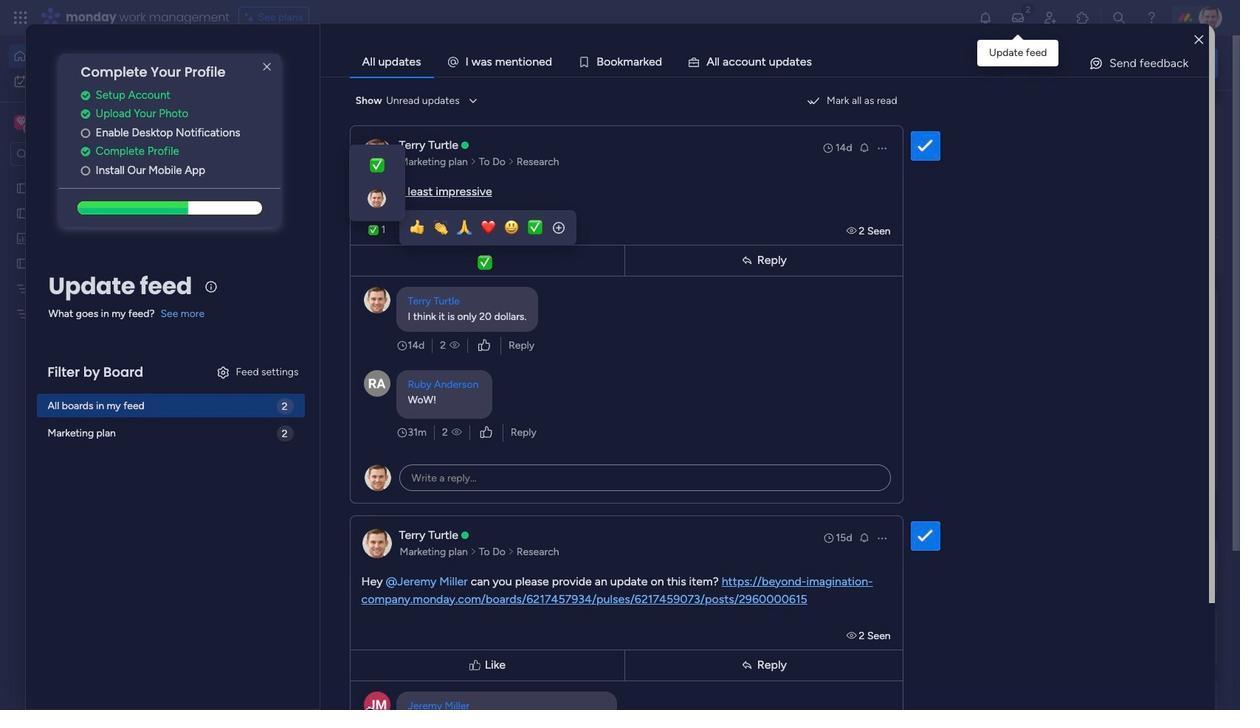 Task type: describe. For each thing, give the bounding box(es) containing it.
2 vertical spatial option
[[0, 175, 188, 178]]

v2 user feedback image
[[1009, 55, 1020, 71]]

slider arrow image for reminder image slider arrow image
[[508, 545, 514, 560]]

quick search results list box
[[228, 138, 961, 515]]

2 image
[[1022, 1, 1035, 17]]

0 vertical spatial dapulse x slim image
[[258, 58, 276, 76]]

0 horizontal spatial public board image
[[16, 206, 30, 220]]

v2 like image
[[478, 338, 490, 354]]

getting started element
[[997, 538, 1218, 597]]

options image
[[876, 142, 888, 154]]

public dashboard image
[[16, 231, 30, 245]]

workspace selection element
[[14, 114, 123, 133]]

2 circle o image from the top
[[81, 165, 90, 176]]

v2 like image
[[480, 425, 492, 441]]

slider arrow image for reminder icon
[[470, 155, 477, 169]]

monday marketplace image
[[1076, 10, 1090, 25]]

0 horizontal spatial v2 seen image
[[452, 426, 462, 440]]

close recently visited image
[[228, 120, 246, 138]]

2 element
[[377, 556, 395, 574]]

2 horizontal spatial public board image
[[729, 269, 746, 286]]

remove from favorites image
[[438, 451, 453, 465]]

2 check circle image from the top
[[81, 109, 90, 120]]

templates image image
[[1010, 297, 1205, 399]]

1 check circle image from the top
[[81, 90, 90, 101]]

1 vertical spatial v2 seen image
[[846, 630, 859, 643]]

workspace image
[[14, 114, 29, 131]]

1 public board image from the top
[[16, 181, 30, 195]]

2 public board image from the top
[[16, 256, 30, 270]]

notifications image
[[978, 10, 993, 25]]

select product image
[[13, 10, 28, 25]]

2 add to favorites image from the left
[[679, 270, 694, 285]]

1 horizontal spatial public board image
[[488, 269, 504, 286]]

0 vertical spatial option
[[9, 44, 179, 68]]

workspace image
[[16, 114, 26, 131]]

slider arrow image for reminder image
[[470, 545, 477, 560]]



Task type: vqa. For each thing, say whether or not it's contained in the screenshot.
Templates image
yes



Task type: locate. For each thing, give the bounding box(es) containing it.
update feed image
[[1011, 10, 1025, 25]]

public board image down public dashboard image
[[16, 256, 30, 270]]

circle o image down "search in workspace" field
[[81, 165, 90, 176]]

0 horizontal spatial dapulse x slim image
[[258, 58, 276, 76]]

1 horizontal spatial add to favorites image
[[679, 270, 694, 285]]

dapulse x slim image
[[258, 58, 276, 76], [1196, 107, 1214, 125]]

v2 seen image
[[452, 426, 462, 440], [846, 630, 859, 643]]

options image
[[876, 533, 888, 544]]

1 vertical spatial circle o image
[[81, 165, 90, 176]]

1 add to favorites image from the left
[[438, 270, 453, 285]]

1 horizontal spatial v2 seen image
[[846, 225, 859, 237]]

0 vertical spatial circle o image
[[81, 128, 90, 139]]

0 horizontal spatial add to favorites image
[[438, 270, 453, 285]]

0 vertical spatial check circle image
[[81, 90, 90, 101]]

v2 seen image
[[846, 225, 859, 237], [450, 338, 460, 353]]

0 vertical spatial v2 seen image
[[846, 225, 859, 237]]

close image
[[1195, 34, 1204, 45]]

circle o image up check circle icon
[[81, 128, 90, 139]]

contact sales element
[[997, 680, 1218, 711]]

reminder image
[[858, 532, 870, 544]]

1 vertical spatial public board image
[[16, 256, 30, 270]]

check circle image
[[81, 90, 90, 101], [81, 109, 90, 120]]

Search in workspace field
[[31, 146, 123, 163]]

1 circle o image from the top
[[81, 128, 90, 139]]

1 vertical spatial slider arrow image
[[508, 545, 514, 560]]

help image
[[1144, 10, 1159, 25]]

terry turtle image
[[1199, 6, 1222, 30]]

list box
[[0, 172, 188, 525]]

1 vertical spatial dapulse x slim image
[[1196, 107, 1214, 125]]

public board image
[[16, 206, 30, 220], [488, 269, 504, 286], [729, 269, 746, 286]]

search everything image
[[1112, 10, 1126, 25]]

1 vertical spatial slider arrow image
[[470, 545, 477, 560]]

add to favorites image
[[438, 270, 453, 285], [679, 270, 694, 285]]

public board image up public dashboard image
[[16, 181, 30, 195]]

reminder image
[[858, 141, 870, 153]]

1 vertical spatial check circle image
[[81, 109, 90, 120]]

0 vertical spatial v2 seen image
[[452, 426, 462, 440]]

slider arrow image
[[470, 155, 477, 169], [470, 545, 477, 560]]

0 vertical spatial slider arrow image
[[470, 155, 477, 169]]

slider arrow image
[[508, 155, 514, 169], [508, 545, 514, 560]]

2 slider arrow image from the top
[[508, 545, 514, 560]]

help center element
[[997, 609, 1218, 668]]

check circle image
[[81, 146, 90, 157]]

give feedback image
[[1089, 56, 1104, 71]]

1 slider arrow image from the top
[[508, 155, 514, 169]]

check circle image up workspace selection element
[[81, 90, 90, 101]]

see plans image
[[245, 10, 258, 26]]

1 vertical spatial option
[[9, 69, 179, 93]]

0 vertical spatial slider arrow image
[[508, 155, 514, 169]]

v2 bolt switch image
[[1124, 55, 1132, 71]]

invite members image
[[1043, 10, 1058, 25]]

2 slider arrow image from the top
[[470, 545, 477, 560]]

tab
[[350, 47, 434, 77]]

1 horizontal spatial dapulse x slim image
[[1196, 107, 1214, 125]]

option
[[9, 44, 179, 68], [9, 69, 179, 93], [0, 175, 188, 178]]

1 slider arrow image from the top
[[470, 155, 477, 169]]

public board image
[[16, 181, 30, 195], [16, 256, 30, 270]]

tab list
[[350, 47, 1209, 77]]

circle o image
[[81, 128, 90, 139], [81, 165, 90, 176]]

1 vertical spatial v2 seen image
[[450, 338, 460, 353]]

check circle image up check circle icon
[[81, 109, 90, 120]]

slider arrow image for reminder icon's slider arrow image
[[508, 155, 514, 169]]

0 vertical spatial public board image
[[16, 181, 30, 195]]

0 horizontal spatial v2 seen image
[[450, 338, 460, 353]]

1 horizontal spatial v2 seen image
[[846, 630, 859, 643]]



